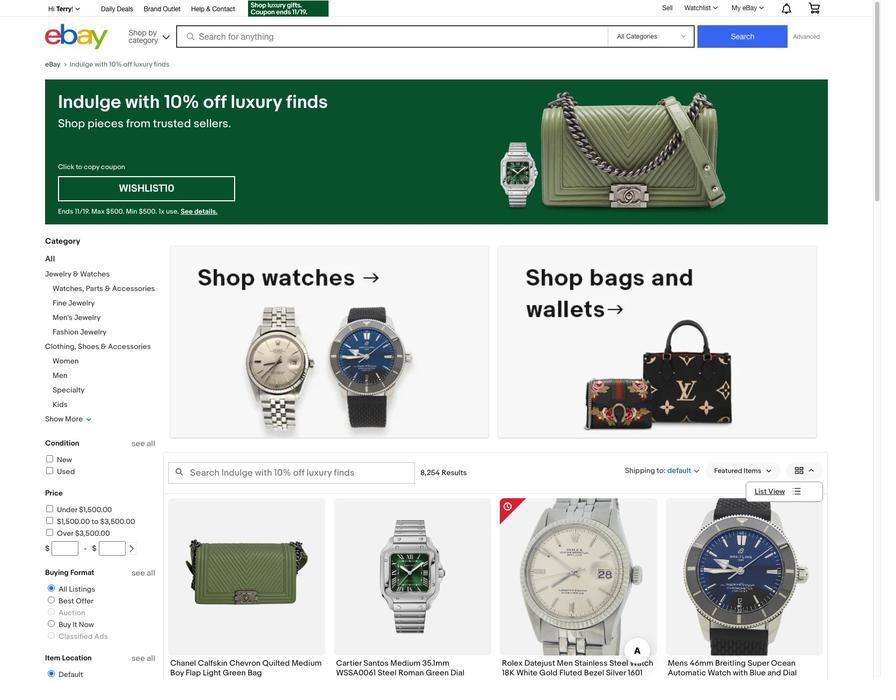 Task type: locate. For each thing, give the bounding box(es) containing it.
specialty link
[[53, 386, 85, 395]]

New checkbox
[[46, 456, 53, 463]]

shop left pieces
[[58, 117, 85, 131]]

with for indulge with 10% off luxury finds
[[95, 60, 108, 69]]

green
[[223, 668, 246, 677], [426, 668, 449, 677]]

fine
[[53, 299, 67, 308]]

main content containing chanel calfskin chevron quilted medium boy flap light green bag
[[163, 237, 828, 677]]

buy it now
[[59, 620, 94, 630]]

2 see all from the top
[[132, 568, 155, 579]]

classified
[[59, 632, 93, 641]]

list
[[755, 487, 767, 496]]

watch right silver
[[630, 658, 654, 669]]

1 vertical spatial 10%
[[164, 91, 199, 114]]

green left bag
[[223, 668, 246, 677]]

breitling
[[716, 658, 746, 669]]

$1,500.00 to $3,500.00 checkbox
[[46, 517, 53, 524]]

deals
[[117, 5, 133, 13]]

$1,500.00 up $1,500.00 to $3,500.00
[[79, 505, 112, 515]]

0 vertical spatial all
[[45, 254, 55, 264]]

and
[[768, 668, 782, 677]]

1 green from the left
[[223, 668, 246, 677]]

1 vertical spatial $1,500.00
[[57, 517, 90, 526]]

0 vertical spatial off
[[123, 60, 132, 69]]

0 horizontal spatial men
[[53, 371, 67, 380]]

$ down over $3,500.00 option
[[45, 544, 50, 553]]

1 vertical spatial all
[[147, 568, 155, 579]]

off up the sellers.
[[203, 91, 227, 114]]

buy it now link
[[44, 620, 96, 630]]

off for indulge with 10% off luxury finds shop pieces from trusted sellers.
[[203, 91, 227, 114]]

blue
[[750, 668, 766, 677]]

accessories
[[112, 284, 155, 293], [108, 342, 151, 351]]

steel right bezel
[[610, 658, 629, 669]]

0 horizontal spatial to
[[76, 163, 82, 171]]

None submit
[[698, 25, 788, 48]]

2 medium from the left
[[391, 658, 421, 669]]

0 vertical spatial ebay
[[743, 4, 757, 12]]

to for copy
[[76, 163, 82, 171]]

1 vertical spatial indulge
[[58, 91, 121, 114]]

1 horizontal spatial men
[[557, 658, 573, 669]]

1 vertical spatial finds
[[286, 91, 328, 114]]

0 vertical spatial shop
[[129, 28, 146, 37]]

0 vertical spatial finds
[[154, 60, 169, 69]]

0 horizontal spatial $500.
[[106, 207, 124, 216]]

watchlist
[[685, 4, 711, 12]]

1 horizontal spatial ebay
[[743, 4, 757, 12]]

with inside indulge with 10% off luxury finds shop pieces from trusted sellers.
[[125, 91, 160, 114]]

help
[[191, 5, 205, 13]]

$1,500.00 to $3,500.00
[[57, 517, 135, 526]]

2 horizontal spatial to
[[657, 466, 664, 475]]

all for all listings
[[59, 585, 67, 594]]

0 horizontal spatial none text field
[[170, 247, 489, 438]]

watches
[[80, 270, 110, 279]]

1 horizontal spatial $500.
[[139, 207, 157, 216]]

to left default
[[657, 466, 664, 475]]

shop by category
[[129, 28, 158, 44]]

2 green from the left
[[426, 668, 449, 677]]

0 horizontal spatial medium
[[292, 658, 322, 669]]

quilted
[[262, 658, 290, 669]]

show more button
[[45, 415, 92, 424]]

None text field
[[170, 247, 489, 438], [498, 247, 817, 438]]

1 horizontal spatial none text field
[[498, 247, 817, 438]]

$3,500.00 up maximum value text box
[[100, 517, 135, 526]]

ocean
[[771, 658, 796, 669]]

accessories right the parts
[[112, 284, 155, 293]]

0 vertical spatial to
[[76, 163, 82, 171]]

results
[[442, 468, 467, 477]]

wishlist10
[[119, 183, 174, 195]]

0 horizontal spatial shop
[[58, 117, 85, 131]]

help & contact
[[191, 5, 235, 13]]

cartier santos medium 35.1mm wssa0061 steel roman green dia
[[336, 658, 465, 677]]

-
[[84, 544, 87, 553]]

luxury inside indulge with 10% off luxury finds shop pieces from trusted sellers.
[[231, 91, 282, 114]]

chanel calfskin chevron quilted medium boy flap light green bag image
[[168, 498, 326, 656]]

2 vertical spatial to
[[92, 517, 99, 526]]

0 horizontal spatial with
[[95, 60, 108, 69]]

$1,500.00 up over $3,500.00 "link"
[[57, 517, 90, 526]]

2 vertical spatial with
[[733, 668, 748, 677]]

indulge
[[70, 60, 93, 69], [58, 91, 121, 114]]

main content
[[163, 237, 828, 677]]

with inside mens 46mm breitling super ocean automatic watch with blue and dia
[[733, 668, 748, 677]]

3 all from the top
[[147, 654, 155, 664]]

steel left roman
[[378, 668, 397, 677]]

luxury up the sellers.
[[231, 91, 282, 114]]

Minimum Value text field
[[52, 541, 79, 556]]

Classified Ads radio
[[48, 632, 55, 639]]

to inside shipping to : default
[[657, 466, 664, 475]]

new link
[[45, 456, 72, 465]]

featured items
[[715, 467, 762, 475]]

1 all from the top
[[147, 439, 155, 449]]

1 horizontal spatial $
[[92, 544, 97, 553]]

off down category
[[123, 60, 132, 69]]

2 vertical spatial see all
[[132, 654, 155, 664]]

with up from
[[125, 91, 160, 114]]

indulge inside indulge with 10% off luxury finds shop pieces from trusted sellers.
[[58, 91, 121, 114]]

$ for maximum value text box
[[92, 544, 97, 553]]

1 vertical spatial to
[[657, 466, 664, 475]]

2 vertical spatial all
[[147, 654, 155, 664]]

8,254 results
[[421, 468, 467, 477]]

1 horizontal spatial off
[[203, 91, 227, 114]]

men's jewelry link
[[53, 313, 101, 322]]

hi terry !
[[48, 5, 73, 13]]

10% inside indulge with 10% off luxury finds shop pieces from trusted sellers.
[[164, 91, 199, 114]]

all down 'category'
[[45, 254, 55, 264]]

automatic
[[668, 668, 706, 677]]

2 vertical spatial see
[[132, 654, 145, 664]]

see all button for all listings
[[132, 568, 155, 579]]

1 see all button from the top
[[132, 439, 155, 449]]

0 horizontal spatial off
[[123, 60, 132, 69]]

1 vertical spatial see
[[132, 568, 145, 579]]

finds inside indulge with 10% off luxury finds shop pieces from trusted sellers.
[[286, 91, 328, 114]]

$
[[45, 544, 50, 553], [92, 544, 97, 553]]

2 see from the top
[[132, 568, 145, 579]]

0 horizontal spatial 10%
[[109, 60, 122, 69]]

1x
[[159, 207, 165, 216]]

Enter your search keyword text field
[[168, 462, 415, 484]]

Auction radio
[[48, 609, 55, 616]]

men down women 'link'
[[53, 371, 67, 380]]

0 vertical spatial men
[[53, 371, 67, 380]]

1 none text field from the left
[[170, 247, 489, 438]]

shop left by on the left top of page
[[129, 28, 146, 37]]

0 vertical spatial see
[[132, 439, 145, 449]]

$500. left 1x
[[139, 207, 157, 216]]

0 horizontal spatial steel
[[378, 668, 397, 677]]

mens 46mm breitling super ocean automatic watch with blue and dial rubber strap image
[[668, 498, 821, 656]]

1 horizontal spatial watch
[[708, 668, 731, 677]]

1 horizontal spatial medium
[[391, 658, 421, 669]]

& right help
[[206, 5, 210, 13]]

terry
[[56, 5, 72, 13]]

rolex datejust men stainless steel watch 18k white gold fluted bezel silver 1601 image
[[510, 498, 647, 656]]

kids
[[53, 400, 68, 409]]

0 horizontal spatial $
[[45, 544, 50, 553]]

to left copy at the left top
[[76, 163, 82, 171]]

featured
[[715, 467, 743, 475]]

best offer
[[59, 597, 94, 606]]

1 vertical spatial men
[[557, 658, 573, 669]]

under $1,500.00 link
[[45, 505, 112, 515]]

accessories right shoes
[[108, 342, 151, 351]]

1 vertical spatial $3,500.00
[[75, 529, 110, 538]]

0 horizontal spatial watch
[[630, 658, 654, 669]]

watchlist link
[[679, 2, 723, 15]]

0 horizontal spatial finds
[[154, 60, 169, 69]]

with left blue
[[733, 668, 748, 677]]

jewelry up men's jewelry link
[[68, 299, 95, 308]]

finds for indulge with 10% off luxury finds
[[154, 60, 169, 69]]

watches,
[[53, 284, 84, 293]]

mens 46mm breitling super ocean automatic watch with blue and dia link
[[668, 658, 821, 677]]

your shopping cart image
[[808, 3, 821, 13]]

pieces
[[88, 117, 124, 131]]

see
[[132, 439, 145, 449], [132, 568, 145, 579], [132, 654, 145, 664]]

green right roman
[[426, 668, 449, 677]]

1 horizontal spatial green
[[426, 668, 449, 677]]

watch inside rolex datejust men stainless steel watch 18k white gold fluted bezel silver 1601
[[630, 658, 654, 669]]

18k
[[502, 668, 515, 677]]

0 vertical spatial $1,500.00
[[79, 505, 112, 515]]

to for $3,500.00
[[92, 517, 99, 526]]

mens 46mm breitling super ocean automatic watch with blue and dia
[[668, 658, 797, 677]]

0 vertical spatial $3,500.00
[[100, 517, 135, 526]]

location
[[62, 654, 92, 663]]

$500. left min
[[106, 207, 124, 216]]

&
[[206, 5, 210, 13], [73, 270, 78, 279], [105, 284, 110, 293], [101, 342, 106, 351]]

1 horizontal spatial steel
[[610, 658, 629, 669]]

daily deals link
[[101, 4, 133, 16]]

medium right santos
[[391, 658, 421, 669]]

under $1,500.00
[[57, 505, 112, 515]]

see for all listings
[[132, 568, 145, 579]]

1 vertical spatial off
[[203, 91, 227, 114]]

2 vertical spatial see all button
[[132, 654, 155, 664]]

men right datejust
[[557, 658, 573, 669]]

1 $500. from the left
[[106, 207, 124, 216]]

Used checkbox
[[46, 467, 53, 474]]

to down under $1,500.00
[[92, 517, 99, 526]]

none text field watches
[[170, 247, 489, 438]]

item
[[45, 654, 60, 663]]

0 horizontal spatial all
[[45, 254, 55, 264]]

all for new
[[147, 439, 155, 449]]

1 horizontal spatial shop
[[129, 28, 146, 37]]

1 horizontal spatial all
[[59, 585, 67, 594]]

1 vertical spatial with
[[125, 91, 160, 114]]

jewelry up watches,
[[45, 270, 71, 279]]

finds for indulge with 10% off luxury finds shop pieces from trusted sellers.
[[286, 91, 328, 114]]

santos
[[364, 658, 389, 669]]

$ right -
[[92, 544, 97, 553]]

1 vertical spatial see all button
[[132, 568, 155, 579]]

off inside indulge with 10% off luxury finds shop pieces from trusted sellers.
[[203, 91, 227, 114]]

0 vertical spatial luxury
[[134, 60, 152, 69]]

0 vertical spatial indulge
[[70, 60, 93, 69]]

all right all listings option
[[59, 585, 67, 594]]

2 horizontal spatial with
[[733, 668, 748, 677]]

luxury down category
[[134, 60, 152, 69]]

Over $3,500.00 checkbox
[[46, 529, 53, 536]]

1 horizontal spatial to
[[92, 517, 99, 526]]

see all
[[132, 439, 155, 449], [132, 568, 155, 579], [132, 654, 155, 664]]

$500.
[[106, 207, 124, 216], [139, 207, 157, 216]]

1 see all from the top
[[132, 439, 155, 449]]

jewelry & watches link
[[45, 270, 110, 279]]

watches image
[[170, 247, 489, 438]]

luxury
[[134, 60, 152, 69], [231, 91, 282, 114]]

1 horizontal spatial 10%
[[164, 91, 199, 114]]

watch inside mens 46mm breitling super ocean automatic watch with blue and dia
[[708, 668, 731, 677]]

chanel calfskin chevron quilted medium boy flap light green bag link
[[170, 658, 323, 677]]

2 all from the top
[[147, 568, 155, 579]]

ebay
[[743, 4, 757, 12], [45, 60, 61, 69]]

1 vertical spatial shop
[[58, 117, 85, 131]]

medium right quilted
[[292, 658, 322, 669]]

all for all
[[45, 254, 55, 264]]

watch right automatic
[[708, 668, 731, 677]]

0 vertical spatial see all
[[132, 439, 155, 449]]

2 none text field from the left
[[498, 247, 817, 438]]

with right ebay link
[[95, 60, 108, 69]]

$3,500.00 down the $1,500.00 to $3,500.00 link
[[75, 529, 110, 538]]

1 $ from the left
[[45, 544, 50, 553]]

0 vertical spatial all
[[147, 439, 155, 449]]

& right the parts
[[105, 284, 110, 293]]

shop inside shop by category
[[129, 28, 146, 37]]

men
[[53, 371, 67, 380], [557, 658, 573, 669]]

1 horizontal spatial with
[[125, 91, 160, 114]]

1 horizontal spatial finds
[[286, 91, 328, 114]]

0 horizontal spatial luxury
[[134, 60, 152, 69]]

watch
[[630, 658, 654, 669], [708, 668, 731, 677]]

0 vertical spatial see all button
[[132, 439, 155, 449]]

used
[[57, 467, 75, 476]]

1 vertical spatial luxury
[[231, 91, 282, 114]]

cartier santos medium 35.1mm wssa0061 steel roman green dial new/complete 2023 image
[[334, 518, 492, 636]]

0 horizontal spatial green
[[223, 668, 246, 677]]

0 vertical spatial with
[[95, 60, 108, 69]]

wishlist10 button
[[58, 176, 235, 201]]

best offer link
[[44, 597, 96, 606]]

0 vertical spatial 10%
[[109, 60, 122, 69]]

2 see all button from the top
[[132, 568, 155, 579]]

used link
[[45, 467, 75, 476]]

luxury for indulge with 10% off luxury finds
[[134, 60, 152, 69]]

0 horizontal spatial ebay
[[45, 60, 61, 69]]

2 $ from the left
[[92, 544, 97, 553]]

rolex datejust men stainless steel watch 18k white gold fluted bezel silver 1601
[[502, 658, 654, 677]]

1 vertical spatial see all
[[132, 568, 155, 579]]

shipping
[[625, 466, 655, 475]]

men inside rolex datejust men stainless steel watch 18k white gold fluted bezel silver 1601
[[557, 658, 573, 669]]

jewelry up clothing, shoes & accessories link
[[80, 328, 107, 337]]

min
[[126, 207, 137, 216]]

1 vertical spatial all
[[59, 585, 67, 594]]

1 see from the top
[[132, 439, 145, 449]]

new
[[57, 456, 72, 465]]

1 medium from the left
[[292, 658, 322, 669]]

1 horizontal spatial luxury
[[231, 91, 282, 114]]

jewelry up fashion jewelry link
[[74, 313, 101, 322]]



Task type: vqa. For each thing, say whether or not it's contained in the screenshot.
the right States
no



Task type: describe. For each thing, give the bounding box(es) containing it.
& up watches,
[[73, 270, 78, 279]]

rolex datejust men stainless steel watch 18k white gold fluted bezel silver 1601 link
[[502, 658, 655, 677]]

submit price range image
[[128, 545, 135, 553]]

ends
[[58, 207, 73, 216]]

clothing, shoes & accessories link
[[45, 342, 151, 351]]

!
[[72, 5, 73, 13]]

rolex
[[502, 658, 523, 669]]

view
[[769, 487, 785, 496]]

buying
[[45, 568, 69, 577]]

click to copy coupon
[[58, 163, 125, 171]]

now
[[79, 620, 94, 630]]

boy
[[170, 668, 184, 677]]

white
[[517, 668, 538, 677]]

women
[[53, 357, 79, 366]]

All Listings radio
[[48, 585, 55, 592]]

under
[[57, 505, 77, 515]]

bezel
[[584, 668, 604, 677]]

green inside cartier santos medium 35.1mm wssa0061 steel roman green dia
[[426, 668, 449, 677]]

brand outlet
[[144, 5, 181, 13]]

condition
[[45, 439, 79, 448]]

shoes
[[78, 342, 99, 351]]

3 see all button from the top
[[132, 654, 155, 664]]

see for new
[[132, 439, 145, 449]]

click
[[58, 163, 74, 171]]

Default radio
[[48, 670, 55, 677]]

contact
[[212, 5, 235, 13]]

see all button for new
[[132, 439, 155, 449]]

auction
[[59, 609, 85, 618]]

to for :
[[657, 466, 664, 475]]

handbags image
[[498, 247, 817, 438]]

indulge with 10% off luxury finds shop pieces from trusted sellers.
[[58, 91, 328, 131]]

35.1mm
[[423, 658, 450, 669]]

auction link
[[44, 609, 87, 618]]

indulge for indulge with 10% off luxury finds shop pieces from trusted sellers.
[[58, 91, 121, 114]]

11/19.
[[75, 207, 90, 216]]

0 vertical spatial accessories
[[112, 284, 155, 293]]

advanced link
[[788, 26, 826, 47]]

8,254
[[421, 468, 440, 477]]

ebay link
[[45, 60, 70, 69]]

get the coupon image
[[248, 1, 329, 17]]

Maximum Value text field
[[99, 541, 126, 556]]

account navigation
[[42, 0, 828, 18]]

specialty
[[53, 386, 85, 395]]

sell
[[663, 4, 673, 12]]

my
[[732, 4, 741, 12]]

list view
[[755, 487, 785, 496]]

luxury for indulge with 10% off luxury finds shop pieces from trusted sellers.
[[231, 91, 282, 114]]

see all for new
[[132, 439, 155, 449]]

over $3,500.00
[[57, 529, 110, 538]]

& inside the account navigation
[[206, 5, 210, 13]]

46mm
[[690, 658, 714, 669]]

datejust
[[525, 658, 555, 669]]

men link
[[53, 371, 67, 380]]

$ for minimum value text field
[[45, 544, 50, 553]]

over
[[57, 529, 73, 538]]

men's
[[53, 313, 73, 322]]

none submit inside shop by category banner
[[698, 25, 788, 48]]

ends 11/19. max $500. min $500. 1x use. see details.
[[58, 207, 218, 216]]

off for indulge with 10% off luxury finds
[[123, 60, 132, 69]]

1 vertical spatial ebay
[[45, 60, 61, 69]]

view: gallery view image
[[795, 465, 815, 477]]

chanel calfskin chevron quilted medium boy flap light green bag
[[170, 658, 322, 677]]

3 see all from the top
[[132, 654, 155, 664]]

Under $1,500.00 checkbox
[[46, 505, 53, 512]]

format
[[70, 568, 94, 577]]

category
[[45, 236, 80, 247]]

Buy It Now radio
[[48, 620, 55, 627]]

hi
[[48, 5, 54, 13]]

:
[[664, 466, 666, 475]]

women link
[[53, 357, 79, 366]]

items
[[744, 467, 762, 475]]

$1,500.00 to $3,500.00 link
[[45, 517, 135, 526]]

fashion
[[53, 328, 78, 337]]

default
[[668, 466, 691, 476]]

parts
[[86, 284, 103, 293]]

from
[[126, 117, 151, 131]]

3 see from the top
[[132, 654, 145, 664]]

Search for anything text field
[[178, 26, 606, 47]]

item location
[[45, 654, 92, 663]]

shop by category button
[[124, 24, 172, 47]]

gold
[[540, 668, 558, 677]]

buying format
[[45, 568, 94, 577]]

use.
[[166, 207, 179, 216]]

classified ads
[[59, 632, 108, 641]]

chanel
[[170, 658, 196, 669]]

with for indulge with 10% off luxury finds shop pieces from trusted sellers.
[[125, 91, 160, 114]]

by
[[149, 28, 157, 37]]

none text field 'handbags'
[[498, 247, 817, 438]]

show more
[[45, 415, 83, 424]]

advanced
[[794, 33, 820, 40]]

all for all listings
[[147, 568, 155, 579]]

Best Offer radio
[[48, 597, 55, 604]]

steel inside rolex datejust men stainless steel watch 18k white gold fluted bezel silver 1601
[[610, 658, 629, 669]]

ads
[[94, 632, 108, 641]]

watches, parts & accessories link
[[53, 284, 155, 293]]

see all for all listings
[[132, 568, 155, 579]]

men inside jewelry & watches watches, parts & accessories fine jewelry men's jewelry fashion jewelry clothing, shoes & accessories women men specialty kids
[[53, 371, 67, 380]]

medium inside the chanel calfskin chevron quilted medium boy flap light green bag
[[292, 658, 322, 669]]

jewelry & watches watches, parts & accessories fine jewelry men's jewelry fashion jewelry clothing, shoes & accessories women men specialty kids
[[45, 270, 155, 409]]

silver
[[606, 668, 626, 677]]

indulge with 10% off luxury finds
[[70, 60, 169, 69]]

classified ads link
[[44, 632, 110, 641]]

ebay inside the account navigation
[[743, 4, 757, 12]]

cartier santos medium 35.1mm wssa0061 steel roman green dia link
[[336, 658, 489, 677]]

details.
[[194, 207, 218, 216]]

chevron
[[229, 658, 261, 669]]

green inside the chanel calfskin chevron quilted medium boy flap light green bag
[[223, 668, 246, 677]]

help & contact link
[[191, 4, 235, 16]]

stainless
[[575, 658, 608, 669]]

& right shoes
[[101, 342, 106, 351]]

1 vertical spatial accessories
[[108, 342, 151, 351]]

1601
[[628, 668, 643, 677]]

coupon
[[101, 163, 125, 171]]

see
[[181, 207, 193, 216]]

shop inside indulge with 10% off luxury finds shop pieces from trusted sellers.
[[58, 117, 85, 131]]

sellers.
[[194, 117, 231, 131]]

over $3,500.00 link
[[45, 529, 110, 538]]

10% for indulge with 10% off luxury finds shop pieces from trusted sellers.
[[164, 91, 199, 114]]

shop by category banner
[[42, 0, 828, 52]]

medium inside cartier santos medium 35.1mm wssa0061 steel roman green dia
[[391, 658, 421, 669]]

brand outlet link
[[144, 4, 181, 16]]

steel inside cartier santos medium 35.1mm wssa0061 steel roman green dia
[[378, 668, 397, 677]]

indulge for indulge with 10% off luxury finds
[[70, 60, 93, 69]]

buy
[[59, 620, 71, 630]]

daily deals
[[101, 5, 133, 13]]

2 $500. from the left
[[139, 207, 157, 216]]

10% for indulge with 10% off luxury finds
[[109, 60, 122, 69]]



